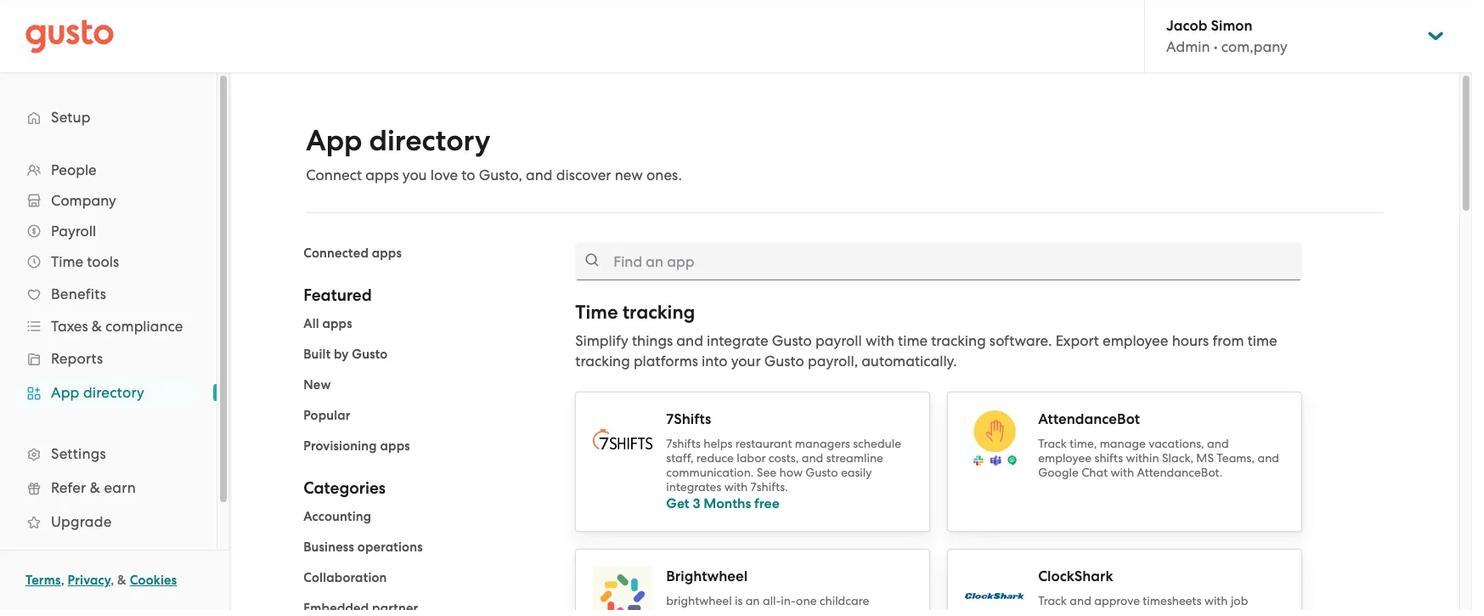 Task type: vqa. For each thing, say whether or not it's contained in the screenshot.
the at to the bottom
no



Task type: locate. For each thing, give the bounding box(es) containing it.
helps
[[704, 437, 733, 450]]

see
[[757, 466, 777, 479]]

gusto right by
[[352, 347, 388, 362]]

gusto up 'payroll,'
[[772, 332, 812, 349]]

time inside dropdown button
[[51, 253, 83, 270]]

automatically.
[[862, 353, 958, 370]]

time right 'from'
[[1248, 332, 1278, 349]]

integrate
[[707, 332, 769, 349]]

directory for app directory
[[83, 384, 145, 401]]

track for attendancebot
[[1039, 437, 1067, 450]]

one down childcare
[[815, 608, 836, 610]]

1 horizontal spatial employee
[[1103, 332, 1169, 349]]

google
[[1039, 466, 1079, 479]]

and right gusto,
[[526, 167, 553, 184]]

chat
[[1082, 466, 1108, 479]]

tracking down simplify
[[576, 353, 630, 370]]

track up costing
[[1039, 594, 1067, 607]]

ms
[[1197, 451, 1214, 465]]

and up the for
[[1070, 594, 1092, 607]]

all-
[[763, 594, 781, 607]]

2 track from the top
[[1039, 594, 1067, 607]]

0 vertical spatial directory
[[369, 123, 491, 158]]

employee up google
[[1039, 451, 1092, 465]]

apps right provisioning at the left of page
[[380, 439, 410, 454]]

and down "managers"
[[802, 451, 824, 465]]

& for compliance
[[92, 318, 102, 335]]

, down help
[[61, 573, 64, 588]]

0 vertical spatial time
[[51, 253, 83, 270]]

gusto down "managers"
[[806, 466, 838, 479]]

0 vertical spatial tracking
[[623, 301, 696, 324]]

& inside dropdown button
[[92, 318, 102, 335]]

0 horizontal spatial directory
[[83, 384, 145, 401]]

1 horizontal spatial time
[[576, 301, 618, 324]]

1 horizontal spatial app
[[306, 123, 362, 158]]

and up platforms
[[677, 332, 704, 349]]

to
[[462, 167, 476, 184]]

app for app directory
[[51, 384, 79, 401]]

time inside time tracking simplify things and integrate gusto payroll with time tracking software. export employee hours from time tracking platforms into your gusto payroll, automatically.
[[576, 301, 618, 324]]

and right teams,
[[1258, 451, 1280, 465]]

list
[[0, 155, 217, 573], [304, 314, 550, 456], [304, 507, 550, 610]]

help
[[51, 547, 83, 564]]

2 vertical spatial &
[[117, 573, 127, 588]]

hourly
[[1126, 608, 1160, 610]]

tracking
[[623, 301, 696, 324], [932, 332, 986, 349], [576, 353, 630, 370]]

within
[[1126, 451, 1160, 465]]

app
[[306, 123, 362, 158], [51, 384, 79, 401]]

terms
[[25, 573, 61, 588]]

one
[[796, 594, 817, 607], [815, 608, 836, 610]]

time up simplify
[[576, 301, 618, 324]]

schedule
[[853, 437, 902, 450]]

reports link
[[17, 343, 200, 374]]

with down shifts
[[1111, 466, 1135, 479]]

teams,
[[1217, 451, 1255, 465]]

& down help link
[[117, 573, 127, 588]]

and up ms
[[1208, 437, 1230, 450]]

1 vertical spatial time
[[576, 301, 618, 324]]

accounting link
[[304, 509, 372, 524]]

workforce
[[1163, 608, 1217, 610]]

directory inside app directory connect apps you love to gusto, and discover new ones.
[[369, 123, 491, 158]]

1 vertical spatial &
[[90, 479, 100, 496]]

& left earn
[[90, 479, 100, 496]]

directory
[[369, 123, 491, 158], [83, 384, 145, 401]]

taxes & compliance
[[51, 318, 183, 335]]

time up automatically.
[[898, 332, 928, 349]]

track inside attendancebot track time, manage vacations, and employee shifts within slack, ms teams, and google chat with attendancebot.
[[1039, 437, 1067, 450]]

directory down reports link
[[83, 384, 145, 401]]

export
[[1056, 332, 1100, 349]]

privacy
[[68, 573, 111, 588]]

1 horizontal spatial directory
[[369, 123, 491, 158]]

1 vertical spatial your
[[1099, 608, 1123, 610]]

0 vertical spatial app
[[306, 123, 362, 158]]

months
[[704, 495, 752, 512]]

1 horizontal spatial ,
[[111, 573, 114, 588]]

1 time from the left
[[898, 332, 928, 349]]

connected apps
[[304, 246, 402, 261]]

track inside clockshark track and approve timesheets with job costing for your hourly workforce and sync t
[[1039, 594, 1067, 607]]

employee
[[1103, 332, 1169, 349], [1039, 451, 1092, 465]]

0 horizontal spatial your
[[731, 353, 761, 370]]

employee left hours
[[1103, 332, 1169, 349]]

1 horizontal spatial your
[[1099, 608, 1123, 610]]

business
[[304, 540, 354, 555]]

app down the "reports"
[[51, 384, 79, 401]]

0 vertical spatial &
[[92, 318, 102, 335]]

love
[[431, 167, 458, 184]]

all
[[304, 316, 319, 331]]

time down payroll
[[51, 253, 83, 270]]

apps left you
[[366, 167, 399, 184]]

apps for all apps
[[323, 316, 352, 331]]

0 vertical spatial employee
[[1103, 332, 1169, 349]]

with
[[866, 332, 895, 349], [1111, 466, 1135, 479], [725, 480, 748, 494], [1205, 594, 1229, 607]]

built by gusto
[[304, 347, 388, 362]]

ones.
[[647, 167, 682, 184]]

1 vertical spatial directory
[[83, 384, 145, 401]]

benefits link
[[17, 279, 200, 309]]

settings link
[[17, 439, 200, 469]]

0 horizontal spatial time
[[51, 253, 83, 270]]

business operations
[[304, 540, 423, 555]]

refer & earn link
[[17, 473, 200, 503]]

jacob simon admin • com,pany
[[1167, 17, 1288, 55]]

new
[[304, 377, 331, 393]]

None search field
[[576, 243, 1303, 280]]

payroll button
[[17, 216, 200, 246]]

new
[[615, 167, 643, 184]]

your inside clockshark track and approve timesheets with job costing for your hourly workforce and sync t
[[1099, 608, 1123, 610]]

app inside list
[[51, 384, 79, 401]]

with inside attendancebot track time, manage vacations, and employee shifts within slack, ms teams, and google chat with attendancebot.
[[1111, 466, 1135, 479]]

managers
[[795, 437, 851, 450]]

list containing all apps
[[304, 314, 550, 456]]

tracking up things
[[623, 301, 696, 324]]

clockshark logo image
[[966, 593, 1025, 599]]

platforms
[[634, 353, 698, 370]]

1 horizontal spatial time
[[1248, 332, 1278, 349]]

0 horizontal spatial time
[[898, 332, 928, 349]]

upgrade
[[51, 513, 112, 530]]

app up connect
[[306, 123, 362, 158]]

& right taxes
[[92, 318, 102, 335]]

your down integrate
[[731, 353, 761, 370]]

1 vertical spatial app
[[51, 384, 79, 401]]

refer & earn
[[51, 479, 136, 496]]

operations
[[358, 540, 423, 555]]

time,
[[1070, 437, 1097, 450]]

0 vertical spatial your
[[731, 353, 761, 370]]

0 vertical spatial track
[[1039, 437, 1067, 450]]

0 vertical spatial one
[[796, 594, 817, 607]]

app inside app directory connect apps you love to gusto, and discover new ones.
[[306, 123, 362, 158]]

0 horizontal spatial ,
[[61, 573, 64, 588]]

1 track from the top
[[1039, 437, 1067, 450]]

settings
[[51, 445, 106, 462]]

tracking up automatically.
[[932, 332, 986, 349]]

, down help link
[[111, 573, 114, 588]]

apps right 'connected'
[[372, 246, 402, 261]]

reports
[[51, 350, 103, 367]]

and
[[526, 167, 553, 184], [677, 332, 704, 349], [1208, 437, 1230, 450], [802, 451, 824, 465], [1258, 451, 1280, 465], [1070, 594, 1092, 607], [1220, 608, 1241, 610]]

0 horizontal spatial employee
[[1039, 451, 1092, 465]]

gusto navigation element
[[0, 73, 217, 600]]

management
[[667, 608, 741, 610]]

earn
[[104, 479, 136, 496]]

track up google
[[1039, 437, 1067, 450]]

directory up love
[[369, 123, 491, 158]]

in-
[[781, 594, 796, 607]]

and inside the 7shifts 7shifts helps restaurant managers schedule staff, reduce labor costs, and streamline communication. see how gusto easily integrates with 7shifts. get 3 months free
[[802, 451, 824, 465]]

slack,
[[1163, 451, 1194, 465]]

one up with on the right bottom of page
[[796, 594, 817, 607]]

with up automatically.
[[866, 332, 895, 349]]

3
[[693, 495, 701, 512]]

things
[[632, 332, 673, 349]]

you
[[403, 167, 427, 184]]

list containing accounting
[[304, 507, 550, 610]]

your down the approve
[[1099, 608, 1123, 610]]

1 vertical spatial employee
[[1039, 451, 1092, 465]]

all apps link
[[304, 316, 352, 331]]

benefits
[[51, 286, 106, 303]]

apps right all at the bottom of page
[[323, 316, 352, 331]]

1 vertical spatial track
[[1039, 594, 1067, 607]]

time
[[898, 332, 928, 349], [1248, 332, 1278, 349]]

is
[[735, 594, 743, 607]]

get
[[667, 495, 690, 512]]

categories
[[304, 478, 386, 498]]

with left the job
[[1205, 594, 1229, 607]]

directory inside gusto navigation element
[[83, 384, 145, 401]]

1 vertical spatial tracking
[[932, 332, 986, 349]]

an
[[746, 594, 760, 607]]

0 horizontal spatial app
[[51, 384, 79, 401]]

and inside time tracking simplify things and integrate gusto payroll with time tracking software. export employee hours from time tracking platforms into your gusto payroll, automatically.
[[677, 332, 704, 349]]

track for clockshark
[[1039, 594, 1067, 607]]

with up months
[[725, 480, 748, 494]]

brightwheel brightwheel is an all-in-one childcare management system. with one click, sen
[[667, 567, 908, 610]]

collaboration link
[[304, 570, 387, 586]]

home image
[[25, 19, 114, 53]]



Task type: describe. For each thing, give the bounding box(es) containing it.
upgrade link
[[17, 507, 200, 537]]

gusto inside list
[[352, 347, 388, 362]]

1 , from the left
[[61, 573, 64, 588]]

jacob
[[1167, 17, 1208, 35]]

gusto inside the 7shifts 7shifts helps restaurant managers schedule staff, reduce labor costs, and streamline communication. see how gusto easily integrates with 7shifts. get 3 months free
[[806, 466, 838, 479]]

terms link
[[25, 573, 61, 588]]

provisioning apps link
[[304, 439, 410, 454]]

business operations link
[[304, 540, 423, 555]]

tools
[[87, 253, 119, 270]]

with inside clockshark track and approve timesheets with job costing for your hourly workforce and sync t
[[1205, 594, 1229, 607]]

job
[[1231, 594, 1249, 607]]

apps for connected apps
[[372, 246, 402, 261]]

streamline
[[827, 451, 884, 465]]

your inside time tracking simplify things and integrate gusto payroll with time tracking software. export employee hours from time tracking platforms into your gusto payroll, automatically.
[[731, 353, 761, 370]]

labor
[[737, 451, 766, 465]]

list for categories
[[304, 507, 550, 610]]

apps for provisioning apps
[[380, 439, 410, 454]]

company button
[[17, 185, 200, 216]]

App Search field
[[576, 243, 1303, 280]]

7shifts
[[667, 437, 701, 450]]

7shifts
[[667, 411, 712, 428]]

with
[[787, 608, 812, 610]]

refer
[[51, 479, 86, 496]]

connect
[[306, 167, 362, 184]]

time tracking simplify things and integrate gusto payroll with time tracking software. export employee hours from time tracking platforms into your gusto payroll, automatically.
[[576, 301, 1278, 370]]

simon
[[1212, 17, 1253, 35]]

clockshark
[[1039, 567, 1114, 585]]

attendancebot.
[[1138, 466, 1223, 479]]

apps inside app directory connect apps you love to gusto, and discover new ones.
[[366, 167, 399, 184]]

new link
[[304, 377, 331, 393]]

reduce
[[697, 451, 734, 465]]

people
[[51, 161, 97, 178]]

into
[[702, 353, 728, 370]]

brightwheel
[[667, 594, 732, 607]]

how
[[780, 466, 803, 479]]

7shifts.
[[751, 480, 789, 494]]

2 time from the left
[[1248, 332, 1278, 349]]

provisioning apps
[[304, 439, 410, 454]]

7shifts logo image
[[594, 429, 653, 449]]

costing
[[1039, 608, 1078, 610]]

software.
[[990, 332, 1053, 349]]

company
[[51, 192, 116, 209]]

attendancebot
[[1039, 411, 1141, 428]]

system.
[[744, 608, 784, 610]]

com,pany
[[1222, 38, 1288, 55]]

communication.
[[667, 466, 754, 479]]

simplify
[[576, 332, 629, 349]]

brightwheel logo image
[[594, 566, 653, 610]]

time for tools
[[51, 253, 83, 270]]

list for featured
[[304, 314, 550, 456]]

taxes
[[51, 318, 88, 335]]

discover
[[556, 167, 611, 184]]

all apps
[[304, 316, 352, 331]]

and inside app directory connect apps you love to gusto, and discover new ones.
[[526, 167, 553, 184]]

integrates
[[667, 480, 722, 494]]

free
[[755, 495, 780, 512]]

collaboration
[[304, 570, 387, 586]]

time for tracking
[[576, 301, 618, 324]]

app directory connect apps you love to gusto, and discover new ones.
[[306, 123, 682, 184]]

childcare
[[820, 594, 870, 607]]

cookies
[[130, 573, 177, 588]]

vacations,
[[1149, 437, 1205, 450]]

timesheets
[[1143, 594, 1202, 607]]

1 vertical spatial one
[[815, 608, 836, 610]]

& for earn
[[90, 479, 100, 496]]

clockshark track and approve timesheets with job costing for your hourly workforce and sync t
[[1039, 567, 1282, 610]]

brightwheel
[[667, 567, 748, 585]]

2 , from the left
[[111, 573, 114, 588]]

with inside the 7shifts 7shifts helps restaurant managers schedule staff, reduce labor costs, and streamline communication. see how gusto easily integrates with 7shifts. get 3 months free
[[725, 480, 748, 494]]

accounting
[[304, 509, 372, 524]]

2 vertical spatial tracking
[[576, 353, 630, 370]]

privacy link
[[68, 573, 111, 588]]

directory for app directory connect apps you love to gusto, and discover new ones.
[[369, 123, 491, 158]]

app directory
[[51, 384, 145, 401]]

•
[[1214, 38, 1218, 55]]

costs,
[[769, 451, 799, 465]]

payroll
[[51, 223, 96, 240]]

employee inside time tracking simplify things and integrate gusto payroll with time tracking software. export employee hours from time tracking platforms into your gusto payroll, automatically.
[[1103, 332, 1169, 349]]

sync
[[1244, 608, 1268, 610]]

list containing people
[[0, 155, 217, 573]]

by
[[334, 347, 349, 362]]

cookies button
[[130, 570, 177, 591]]

provisioning
[[304, 439, 377, 454]]

employee inside attendancebot track time, manage vacations, and employee shifts within slack, ms teams, and google chat with attendancebot.
[[1039, 451, 1092, 465]]

app for app directory connect apps you love to gusto, and discover new ones.
[[306, 123, 362, 158]]

with inside time tracking simplify things and integrate gusto payroll with time tracking software. export employee hours from time tracking platforms into your gusto payroll, automatically.
[[866, 332, 895, 349]]

app directory link
[[17, 377, 200, 408]]

connected
[[304, 246, 369, 261]]

terms , privacy , & cookies
[[25, 573, 177, 588]]

admin
[[1167, 38, 1211, 55]]

for
[[1081, 608, 1096, 610]]

gusto left 'payroll,'
[[765, 353, 805, 370]]

payroll,
[[808, 353, 858, 370]]

and down the job
[[1220, 608, 1241, 610]]

attendancebot logo image
[[966, 410, 1025, 469]]



